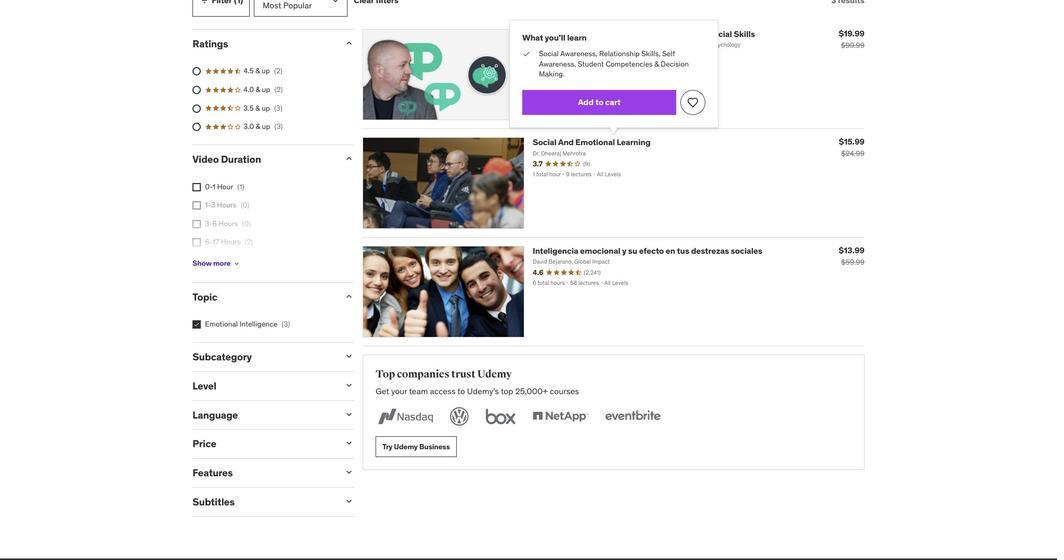 Task type: vqa. For each thing, say whether or not it's contained in the screenshot.
(0) for 3-6 Hours (0)
yes



Task type: describe. For each thing, give the bounding box(es) containing it.
team
[[409, 386, 428, 396]]

business
[[419, 442, 450, 452]]

skills
[[734, 28, 755, 39]]

(1)
[[237, 182, 244, 191]]

3.5 & up (3)
[[244, 103, 283, 113]]

& for 3.5 & up (3)
[[256, 103, 260, 113]]

inteligencia emocional y su efecto en tus destrezas sociales link
[[533, 246, 763, 256]]

language button
[[193, 409, 336, 421]]

master
[[533, 28, 560, 39]]

try udemy business
[[383, 442, 450, 452]]

add
[[580, 95, 595, 105]]

hours right 17+
[[218, 256, 238, 265]]

eventbrite image
[[603, 406, 663, 428]]

add to cart button
[[527, 89, 673, 112]]

2 your from the left
[[689, 28, 707, 39]]

small image for features
[[344, 467, 354, 478]]

(2) for 6-17 hours (2)
[[245, 238, 253, 247]]

show
[[193, 259, 212, 268]]

what you'll learn
[[527, 34, 588, 44]]

9 lectures
[[566, 171, 592, 178]]

$15.99
[[839, 137, 865, 147]]

9
[[566, 171, 570, 178]]

& for 3.0 & up (3)
[[256, 122, 260, 131]]

price
[[193, 438, 216, 450]]

4.0
[[244, 85, 254, 94]]

top
[[376, 368, 395, 381]]

17+ hours
[[205, 256, 238, 265]]

destrezas
[[691, 246, 729, 256]]

2 vertical spatial (3)
[[282, 320, 290, 329]]

small image for language
[[344, 409, 354, 420]]

inteligencia emocional y su efecto en tus destrezas sociales
[[533, 246, 763, 256]]

level
[[193, 380, 216, 392]]

top companies trust udemy get your team access to udemy's top 25,000+ courses
[[376, 368, 579, 396]]

(3) for 3.5 & up (3)
[[274, 103, 283, 113]]

box image
[[484, 406, 518, 428]]

social awareness, relationship skills, self awareness, student competencies & decision making.
[[543, 50, 685, 78]]

duration
[[221, 153, 261, 165]]

access
[[430, 386, 456, 396]]

try udemy business link
[[376, 437, 457, 458]]

all levels
[[597, 171, 621, 178]]

small image for ratings
[[344, 38, 354, 48]]

to inside top companies trust udemy get your team access to udemy's top 25,000+ courses
[[458, 386, 465, 396]]

student
[[580, 60, 604, 69]]

master your emotions and revolutionise your social skills
[[533, 28, 755, 39]]

1 vertical spatial awareness,
[[543, 60, 578, 69]]

3.0 & up (3)
[[244, 122, 283, 131]]

subtitles button
[[193, 496, 336, 508]]

revolutionise
[[635, 28, 688, 39]]

3-
[[205, 219, 212, 228]]

total
[[536, 171, 548, 178]]

relationship
[[600, 50, 638, 59]]

show more
[[193, 259, 231, 268]]

and
[[558, 137, 574, 148]]

lectures
[[571, 171, 592, 178]]

small image for price
[[344, 438, 354, 449]]

small image for level
[[344, 380, 354, 391]]

subcategory button
[[193, 351, 336, 363]]

social for emotional
[[533, 137, 557, 148]]

su
[[628, 246, 638, 256]]

& inside social awareness, relationship skills, self awareness, student competencies & decision making.
[[652, 60, 656, 69]]

(0) for 1-3 hours (0)
[[241, 200, 250, 210]]

price button
[[193, 438, 336, 450]]

17
[[212, 238, 219, 247]]

ratings
[[193, 37, 228, 50]]

emocional
[[580, 246, 621, 256]]

$59.99
[[842, 258, 865, 267]]

1-3 hours (0)
[[205, 200, 250, 210]]

hour
[[217, 182, 233, 191]]

3-6 hours (0)
[[205, 219, 251, 228]]

3.7
[[533, 159, 543, 169]]

(3) for 3.0 & up (3)
[[275, 122, 283, 131]]

netapp image
[[531, 406, 591, 428]]

17+
[[205, 256, 216, 265]]

level button
[[193, 380, 336, 392]]

more
[[213, 259, 231, 268]]

9 reviews element
[[584, 160, 590, 168]]

xsmall image for 0-
[[193, 183, 201, 191]]

4.5
[[244, 66, 254, 76]]

$13.99 $59.99
[[839, 245, 865, 267]]

0 vertical spatial social
[[708, 28, 732, 39]]

small image for video duration
[[344, 153, 354, 164]]

decision
[[658, 60, 685, 69]]

companies
[[397, 368, 450, 381]]

0 horizontal spatial 1
[[213, 182, 215, 191]]

0-
[[205, 182, 213, 191]]

3.0
[[244, 122, 254, 131]]

emotional intelligence (3)
[[205, 320, 290, 329]]

trust
[[452, 368, 476, 381]]

you'll
[[549, 34, 568, 44]]

$15.99 $24.99
[[839, 137, 865, 158]]

wishlist image
[[683, 95, 695, 107]]

xsmall image for 1-
[[193, 202, 201, 210]]

inteligencia
[[533, 246, 579, 256]]

subtitles
[[193, 496, 235, 508]]

skills,
[[640, 50, 658, 59]]



Task type: locate. For each thing, give the bounding box(es) containing it.
xsmall image left 3-
[[193, 220, 201, 228]]

emotional up (9)
[[576, 137, 615, 148]]

to down trust
[[458, 386, 465, 396]]

topic button
[[193, 291, 336, 303]]

6-
[[205, 238, 212, 247]]

to inside button
[[596, 95, 604, 105]]

status
[[832, 0, 865, 5]]

udemy's
[[467, 386, 499, 396]]

1 left total
[[533, 171, 535, 178]]

awareness, up making.
[[543, 60, 578, 69]]

to
[[596, 95, 604, 105], [458, 386, 465, 396]]

your
[[561, 28, 578, 39], [689, 28, 707, 39]]

2 vertical spatial (2)
[[245, 238, 253, 247]]

1 vertical spatial xsmall image
[[193, 220, 201, 228]]

0 vertical spatial 1
[[533, 171, 535, 178]]

0 horizontal spatial udemy
[[394, 442, 418, 452]]

small image for subtitles
[[344, 497, 354, 507]]

(3) right intelligence
[[282, 320, 290, 329]]

$99.99
[[841, 40, 865, 50]]

& right the 3.0
[[256, 122, 260, 131]]

dheeraj
[[541, 150, 561, 157]]

social inside social and emotional learning dr. dheeraj mehrotra
[[533, 137, 557, 148]]

xsmall image down what
[[527, 50, 535, 60]]

video duration
[[193, 153, 261, 165]]

0 horizontal spatial emotional
[[205, 320, 238, 329]]

1
[[533, 171, 535, 178], [213, 182, 215, 191]]

0 vertical spatial to
[[596, 95, 604, 105]]

0-1 hour (1)
[[205, 182, 244, 191]]

0 vertical spatial awareness,
[[563, 50, 598, 59]]

0 vertical spatial xsmall image
[[527, 50, 535, 60]]

xsmall image left 6-
[[193, 239, 201, 247]]

& right 4.0
[[256, 85, 260, 94]]

hours for 6-17 hours
[[221, 238, 241, 247]]

0 vertical spatial udemy
[[478, 368, 512, 381]]

$19.99
[[839, 28, 865, 38]]

master your emotions and revolutionise your social skills link
[[533, 28, 755, 39]]

0 vertical spatial (0)
[[241, 200, 250, 210]]

4.5 & up (2)
[[244, 66, 283, 76]]

xsmall image
[[527, 50, 535, 60], [193, 220, 201, 228], [193, 321, 201, 329]]

udemy inside top companies trust udemy get your team access to udemy's top 25,000+ courses
[[478, 368, 512, 381]]

0 horizontal spatial your
[[561, 28, 578, 39]]

sociales
[[731, 246, 763, 256]]

up for 3.5 & up
[[262, 103, 270, 113]]

hours right 17
[[221, 238, 241, 247]]

1 vertical spatial (3)
[[275, 122, 283, 131]]

add to cart
[[580, 95, 620, 105]]

volkswagen image
[[448, 406, 471, 428]]

language
[[193, 409, 238, 421]]

1 horizontal spatial udemy
[[478, 368, 512, 381]]

emotional down 'topic'
[[205, 320, 238, 329]]

0 vertical spatial small image
[[344, 153, 354, 164]]

(3) down 3.5 & up (3)
[[275, 122, 283, 131]]

25,000+
[[515, 386, 548, 396]]

1 horizontal spatial 1
[[533, 171, 535, 178]]

up right 4.5 on the left top
[[262, 66, 270, 76]]

hours for 1-3 hours
[[217, 200, 237, 210]]

1-
[[205, 200, 211, 210]]

cart
[[606, 95, 620, 105]]

1 up from the top
[[262, 66, 270, 76]]

hours
[[217, 200, 237, 210], [219, 219, 238, 228], [221, 238, 241, 247], [218, 256, 238, 265]]

udemy right try
[[394, 442, 418, 452]]

(2) for 4.0 & up (2)
[[275, 85, 283, 94]]

udemy up udemy's
[[478, 368, 512, 381]]

(3) up 3.0 & up (3)
[[274, 103, 283, 113]]

nasdaq image
[[376, 406, 436, 428]]

social for relationship
[[543, 50, 562, 59]]

(9)
[[584, 160, 590, 167]]

& down skills,
[[652, 60, 656, 69]]

show more button
[[193, 253, 241, 274]]

1 vertical spatial social
[[543, 50, 562, 59]]

$13.99
[[839, 245, 865, 256]]

your
[[391, 386, 407, 396]]

1 small image from the top
[[344, 153, 354, 164]]

6-17 hours (2)
[[205, 238, 253, 247]]

& right 3.5
[[256, 103, 260, 113]]

and
[[619, 28, 633, 39]]

$19.99 $99.99
[[839, 28, 865, 50]]

1 vertical spatial (2)
[[275, 85, 283, 94]]

ratings button
[[193, 37, 336, 50]]

& for 4.5 & up (2)
[[256, 66, 260, 76]]

to left cart
[[596, 95, 604, 105]]

features
[[193, 467, 233, 479]]

2 vertical spatial xsmall image
[[193, 321, 201, 329]]

0 horizontal spatial to
[[458, 386, 465, 396]]

intelligence
[[240, 320, 278, 329]]

1 vertical spatial udemy
[[394, 442, 418, 452]]

y
[[622, 246, 627, 256]]

video duration button
[[193, 153, 336, 165]]

(2) down 3-6 hours (0)
[[245, 238, 253, 247]]

small image for topic
[[344, 291, 354, 302]]

levels
[[605, 171, 621, 178]]

hours right 3
[[217, 200, 237, 210]]

3.5
[[244, 103, 254, 113]]

learn
[[570, 34, 588, 44]]

self
[[660, 50, 672, 59]]

xsmall image inside show more button
[[233, 260, 241, 268]]

xsmall image right the more
[[233, 260, 241, 268]]

4 up from the top
[[262, 122, 270, 131]]

(2) up 4.0 & up (2)
[[274, 66, 283, 76]]

social
[[708, 28, 732, 39], [543, 50, 562, 59], [533, 137, 557, 148]]

social up dheeraj
[[533, 137, 557, 148]]

xsmall image left 1-
[[193, 202, 201, 210]]

try
[[383, 442, 393, 452]]

3 up from the top
[[262, 103, 270, 113]]

6
[[212, 219, 217, 228]]

up for 4.0 & up
[[262, 85, 270, 94]]

emotional inside social and emotional learning dr. dheeraj mehrotra
[[576, 137, 615, 148]]

competencies
[[606, 60, 651, 69]]

1 vertical spatial (0)
[[242, 219, 251, 228]]

subcategory
[[193, 351, 252, 363]]

1 vertical spatial emotional
[[205, 320, 238, 329]]

(0) for 3-6 hours (0)
[[242, 219, 251, 228]]

1 vertical spatial 1
[[213, 182, 215, 191]]

up for 4.5 & up
[[262, 66, 270, 76]]

1 vertical spatial small image
[[344, 291, 354, 302]]

xsmall image for 3-6 hours (0)
[[193, 220, 201, 228]]

0 vertical spatial emotional
[[576, 137, 615, 148]]

up right 3.5
[[262, 103, 270, 113]]

$24.99
[[842, 149, 865, 158]]

& for 4.0 & up (2)
[[256, 85, 260, 94]]

2 vertical spatial social
[[533, 137, 557, 148]]

(3)
[[274, 103, 283, 113], [275, 122, 283, 131], [282, 320, 290, 329]]

2 small image from the top
[[344, 291, 354, 302]]

tus
[[677, 246, 690, 256]]

xsmall image for emotional intelligence (3)
[[193, 321, 201, 329]]

hours right 6
[[219, 219, 238, 228]]

small image
[[344, 153, 354, 164], [344, 291, 354, 302]]

2 up from the top
[[262, 85, 270, 94]]

4.0 & up (2)
[[244, 85, 283, 94]]

learning
[[617, 137, 651, 148]]

xsmall image left 0-
[[193, 183, 201, 191]]

xsmall image down 'topic'
[[193, 321, 201, 329]]

what
[[527, 34, 547, 44]]

emotions
[[580, 28, 617, 39]]

udemy
[[478, 368, 512, 381], [394, 442, 418, 452]]

(2) up 3.5 & up (3)
[[275, 85, 283, 94]]

small image
[[199, 0, 210, 6], [344, 38, 354, 48], [344, 351, 354, 362], [344, 380, 354, 391], [344, 409, 354, 420], [344, 438, 354, 449], [344, 467, 354, 478], [344, 497, 354, 507]]

making.
[[543, 69, 567, 78]]

features button
[[193, 467, 336, 479]]

up right the 3.0
[[262, 122, 270, 131]]

1 your from the left
[[561, 28, 578, 39]]

1 horizontal spatial your
[[689, 28, 707, 39]]

awareness,
[[563, 50, 598, 59], [543, 60, 578, 69]]

up for 3.0 & up
[[262, 122, 270, 131]]

get
[[376, 386, 389, 396]]

up
[[262, 66, 270, 76], [262, 85, 270, 94], [262, 103, 270, 113], [262, 122, 270, 131]]

1 horizontal spatial emotional
[[576, 137, 615, 148]]

up right 4.0
[[262, 85, 270, 94]]

en
[[666, 246, 676, 256]]

3
[[211, 200, 215, 210]]

0 vertical spatial (3)
[[274, 103, 283, 113]]

topic
[[193, 291, 217, 303]]

1 vertical spatial to
[[458, 386, 465, 396]]

small image for subcategory
[[344, 351, 354, 362]]

efecto
[[639, 246, 664, 256]]

xsmall image
[[193, 183, 201, 191], [193, 202, 201, 210], [193, 239, 201, 247], [233, 260, 241, 268]]

social left the 'skills'
[[708, 28, 732, 39]]

(0) down (1)
[[241, 200, 250, 210]]

top
[[501, 386, 513, 396]]

1 left hour
[[213, 182, 215, 191]]

your right revolutionise on the top of the page
[[689, 28, 707, 39]]

0 vertical spatial (2)
[[274, 66, 283, 76]]

your right master
[[561, 28, 578, 39]]

1 horizontal spatial to
[[596, 95, 604, 105]]

courses
[[550, 386, 579, 396]]

social and emotional learning dr. dheeraj mehrotra
[[533, 137, 651, 157]]

(0) up 6-17 hours (2) at left top
[[242, 219, 251, 228]]

xsmall image for 6-
[[193, 239, 201, 247]]

social down the what you'll learn
[[543, 50, 562, 59]]

(2)
[[274, 66, 283, 76], [275, 85, 283, 94], [245, 238, 253, 247]]

awareness, up student
[[563, 50, 598, 59]]

social inside social awareness, relationship skills, self awareness, student competencies & decision making.
[[543, 50, 562, 59]]

& right 4.5 on the left top
[[256, 66, 260, 76]]

all
[[597, 171, 604, 178]]

hours for 3-6 hours
[[219, 219, 238, 228]]

1 total hour
[[533, 171, 561, 178]]

(2) for 4.5 & up (2)
[[274, 66, 283, 76]]

hour
[[549, 171, 561, 178]]



